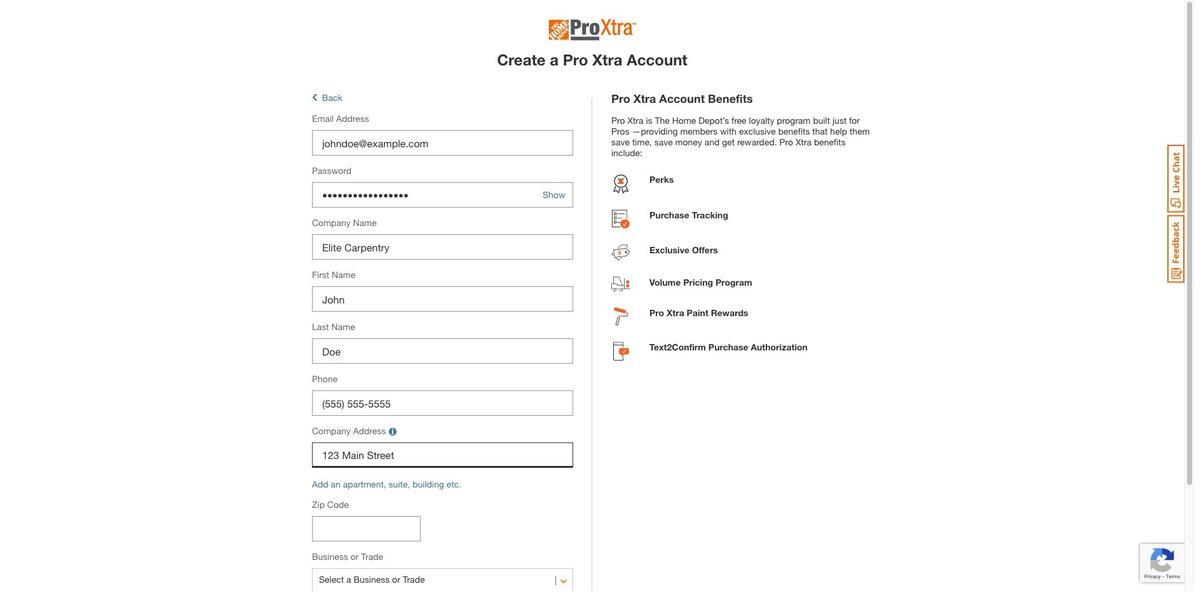 Task type: describe. For each thing, give the bounding box(es) containing it.
volume image
[[612, 278, 631, 295]]

text2confirm image
[[613, 342, 629, 364]]

thd logo image
[[549, 19, 636, 45]]

paint rewards image
[[614, 308, 629, 329]]

live chat image
[[1168, 145, 1185, 213]]

exclusive offers image
[[612, 245, 631, 265]]

feedback link image
[[1168, 215, 1185, 284]]

perks image
[[612, 174, 631, 197]]

back arrow image
[[312, 92, 317, 103]]



Task type: vqa. For each thing, say whether or not it's contained in the screenshot.
HOWEVER
no



Task type: locate. For each thing, give the bounding box(es) containing it.
None text field
[[312, 391, 574, 417], [312, 517, 421, 543], [312, 391, 574, 417], [312, 517, 421, 543]]

None text field
[[312, 235, 574, 260], [312, 287, 574, 312], [312, 339, 574, 365], [312, 443, 574, 469], [312, 235, 574, 260], [312, 287, 574, 312], [312, 339, 574, 365], [312, 443, 574, 469]]

None password field
[[312, 183, 574, 208]]

tracking image
[[612, 210, 630, 232]]

None email field
[[312, 131, 574, 156]]



